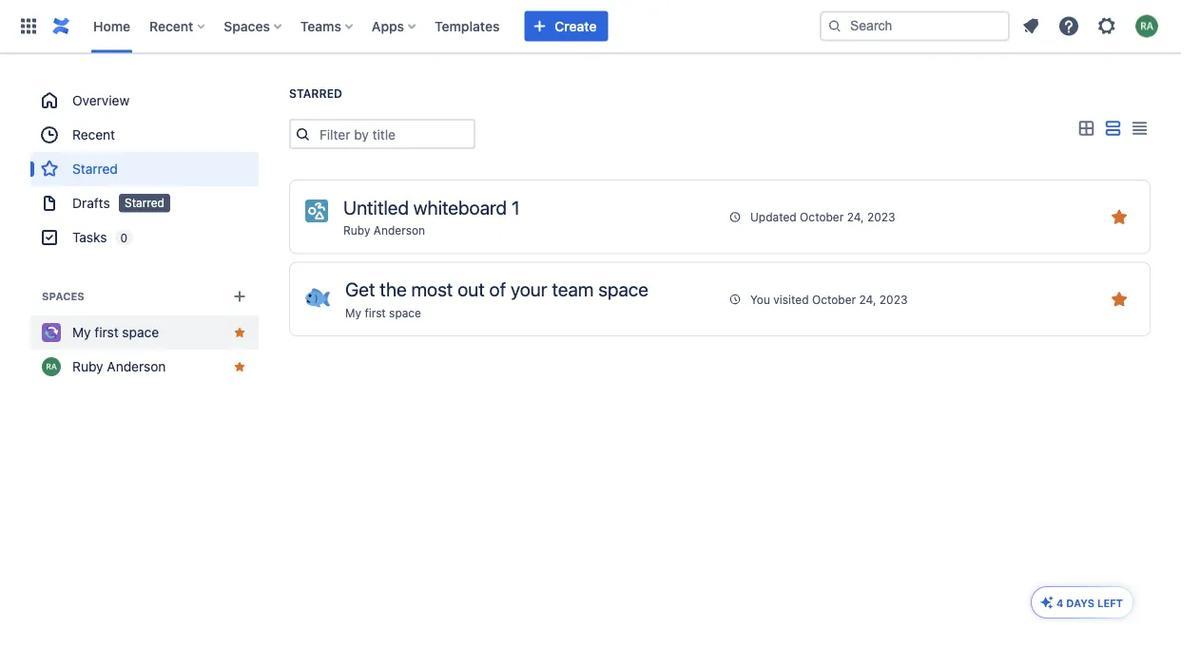 Task type: vqa. For each thing, say whether or not it's contained in the screenshot.
'Ask the community' link
no



Task type: describe. For each thing, give the bounding box(es) containing it.
Search field
[[820, 11, 1010, 41]]

0 vertical spatial starred
[[289, 87, 342, 100]]

drafts link
[[30, 186, 259, 221]]

0 horizontal spatial first
[[94, 325, 119, 340]]

ruby inside 'link'
[[72, 359, 103, 375]]

home link
[[87, 11, 136, 41]]

untitled whiteboard 1 ruby anderson
[[343, 196, 520, 237]]

spaces inside popup button
[[224, 18, 270, 34]]

recent button
[[144, 11, 212, 41]]

whiteboard image
[[305, 200, 328, 223]]

confluence image
[[49, 15, 72, 38]]

starred link
[[30, 152, 259, 186]]

0 vertical spatial ruby anderson link
[[343, 224, 425, 237]]

unstar image
[[1108, 206, 1131, 228]]

get the most out of your team space my first space
[[345, 278, 649, 320]]

create a space image
[[228, 285, 251, 308]]

unstar this space image
[[232, 325, 247, 340]]

my first space
[[72, 325, 159, 340]]

0 vertical spatial 24,
[[847, 210, 864, 224]]

list image
[[1101, 117, 1124, 140]]

compact list image
[[1128, 117, 1151, 140]]

confluence image
[[49, 15, 72, 38]]

updated
[[750, 210, 797, 224]]

untitled
[[343, 196, 409, 218]]

appswitcher icon image
[[17, 15, 40, 38]]

get
[[345, 278, 375, 301]]

0 vertical spatial october
[[800, 210, 844, 224]]

1 vertical spatial 2023
[[880, 293, 908, 306]]

1
[[511, 196, 520, 218]]

anderson inside 'link'
[[107, 359, 166, 375]]

1 horizontal spatial starred
[[125, 196, 164, 210]]

unstar this space image
[[232, 359, 247, 375]]

1 horizontal spatial space
[[389, 306, 421, 320]]

1 horizontal spatial my first space link
[[345, 306, 421, 320]]

4 days left button
[[1032, 588, 1133, 618]]

recent inside group
[[72, 127, 115, 143]]

ruby inside untitled whiteboard 1 ruby anderson
[[343, 224, 370, 237]]

out
[[458, 278, 485, 301]]

teams button
[[295, 11, 360, 41]]

create
[[555, 18, 597, 34]]

you visited october 24, 2023
[[750, 293, 908, 306]]

0 horizontal spatial my
[[72, 325, 91, 340]]

overview link
[[30, 84, 259, 118]]

templates link
[[429, 11, 505, 41]]

1 vertical spatial october
[[812, 293, 856, 306]]

left
[[1097, 597, 1123, 610]]

0
[[120, 231, 127, 244]]

my inside get the most out of your team space my first space
[[345, 306, 361, 320]]

global element
[[11, 0, 816, 53]]

banner containing home
[[0, 0, 1181, 53]]

your
[[511, 278, 547, 301]]



Task type: locate. For each thing, give the bounding box(es) containing it.
my first space link up ruby anderson
[[30, 316, 259, 350]]

Filter by title field
[[314, 121, 474, 147]]

first
[[365, 306, 386, 320], [94, 325, 119, 340]]

1 vertical spatial starred
[[72, 161, 118, 177]]

anderson down the untitled
[[374, 224, 425, 237]]

starred down teams
[[289, 87, 342, 100]]

first up ruby anderson
[[94, 325, 119, 340]]

create button
[[524, 11, 608, 41]]

premium icon image
[[1039, 595, 1055, 611]]

recent link
[[30, 118, 259, 152]]

space up ruby anderson
[[122, 325, 159, 340]]

space
[[598, 278, 649, 301], [389, 306, 421, 320], [122, 325, 159, 340]]

recent right home
[[149, 18, 193, 34]]

my
[[345, 306, 361, 320], [72, 325, 91, 340]]

1 vertical spatial first
[[94, 325, 119, 340]]

recent down overview
[[72, 127, 115, 143]]

group
[[30, 84, 259, 255]]

spaces
[[224, 18, 270, 34], [42, 291, 84, 303]]

1 vertical spatial spaces
[[42, 291, 84, 303]]

tasks
[[72, 230, 107, 245]]

home
[[93, 18, 130, 34]]

starred down starred link
[[125, 196, 164, 210]]

you
[[750, 293, 770, 306]]

october
[[800, 210, 844, 224], [812, 293, 856, 306]]

spaces right recent popup button
[[224, 18, 270, 34]]

first down get
[[365, 306, 386, 320]]

ruby anderson link down my first space
[[30, 350, 259, 384]]

0 horizontal spatial ruby anderson link
[[30, 350, 259, 384]]

0 vertical spatial my
[[345, 306, 361, 320]]

templates
[[435, 18, 500, 34]]

4
[[1056, 597, 1063, 610]]

starred inside group
[[72, 161, 118, 177]]

search image
[[827, 19, 843, 34]]

my first space link
[[345, 306, 421, 320], [30, 316, 259, 350]]

apps button
[[366, 11, 423, 41]]

apps
[[372, 18, 404, 34]]

anderson down my first space
[[107, 359, 166, 375]]

recent
[[149, 18, 193, 34], [72, 127, 115, 143]]

october right updated
[[800, 210, 844, 224]]

1 vertical spatial 24,
[[859, 293, 876, 306]]

cards image
[[1075, 117, 1097, 140]]

1 horizontal spatial anderson
[[374, 224, 425, 237]]

team
[[552, 278, 594, 301]]

1 horizontal spatial ruby anderson link
[[343, 224, 425, 237]]

notification icon image
[[1019, 15, 1042, 38]]

0 vertical spatial spaces
[[224, 18, 270, 34]]

2 vertical spatial space
[[122, 325, 159, 340]]

visited
[[773, 293, 809, 306]]

2 horizontal spatial space
[[598, 278, 649, 301]]

1 vertical spatial anderson
[[107, 359, 166, 375]]

ruby
[[343, 224, 370, 237], [72, 359, 103, 375]]

ruby down the untitled
[[343, 224, 370, 237]]

1 vertical spatial recent
[[72, 127, 115, 143]]

0 horizontal spatial starred
[[72, 161, 118, 177]]

0 horizontal spatial anderson
[[107, 359, 166, 375]]

2023
[[867, 210, 895, 224], [880, 293, 908, 306]]

anderson inside untitled whiteboard 1 ruby anderson
[[374, 224, 425, 237]]

1 horizontal spatial my
[[345, 306, 361, 320]]

2 horizontal spatial starred
[[289, 87, 342, 100]]

0 vertical spatial 2023
[[867, 210, 895, 224]]

spaces up my first space
[[42, 291, 84, 303]]

ruby anderson link
[[343, 224, 425, 237], [30, 350, 259, 384]]

24, right updated
[[847, 210, 864, 224]]

1 horizontal spatial recent
[[149, 18, 193, 34]]

my up ruby anderson
[[72, 325, 91, 340]]

the
[[380, 278, 407, 301]]

2 vertical spatial starred
[[125, 196, 164, 210]]

1 horizontal spatial first
[[365, 306, 386, 320]]

anderson
[[374, 224, 425, 237], [107, 359, 166, 375]]

drafts
[[72, 195, 110, 211]]

october right visited
[[812, 293, 856, 306]]

space inside my first space "link"
[[122, 325, 159, 340]]

ruby anderson link down the untitled
[[343, 224, 425, 237]]

0 vertical spatial first
[[365, 306, 386, 320]]

0 horizontal spatial ruby
[[72, 359, 103, 375]]

banner
[[0, 0, 1181, 53]]

:fish: image
[[305, 283, 330, 308], [305, 283, 330, 308]]

overview
[[72, 93, 130, 108]]

0 vertical spatial space
[[598, 278, 649, 301]]

1 vertical spatial my
[[72, 325, 91, 340]]

starred up drafts at the top of page
[[72, 161, 118, 177]]

0 vertical spatial recent
[[149, 18, 193, 34]]

0 horizontal spatial spaces
[[42, 291, 84, 303]]

ruby anderson
[[72, 359, 166, 375]]

unstar image
[[1108, 288, 1131, 311]]

most
[[411, 278, 453, 301]]

0 vertical spatial ruby
[[343, 224, 370, 237]]

updated october 24, 2023
[[750, 210, 895, 224]]

my down get
[[345, 306, 361, 320]]

ruby down my first space
[[72, 359, 103, 375]]

0 horizontal spatial space
[[122, 325, 159, 340]]

1 horizontal spatial ruby
[[343, 224, 370, 237]]

1 vertical spatial ruby
[[72, 359, 103, 375]]

of
[[489, 278, 506, 301]]

24, right visited
[[859, 293, 876, 306]]

whiteboard
[[414, 196, 507, 218]]

your profile and preferences image
[[1135, 15, 1158, 38]]

space right team
[[598, 278, 649, 301]]

4 days left
[[1056, 597, 1123, 610]]

1 horizontal spatial spaces
[[224, 18, 270, 34]]

recent inside popup button
[[149, 18, 193, 34]]

0 horizontal spatial my first space link
[[30, 316, 259, 350]]

starred
[[289, 87, 342, 100], [72, 161, 118, 177], [125, 196, 164, 210]]

0 vertical spatial anderson
[[374, 224, 425, 237]]

help icon image
[[1057, 15, 1080, 38]]

group containing overview
[[30, 84, 259, 255]]

teams
[[300, 18, 341, 34]]

my first space link down the
[[345, 306, 421, 320]]

first inside get the most out of your team space my first space
[[365, 306, 386, 320]]

24,
[[847, 210, 864, 224], [859, 293, 876, 306]]

0 horizontal spatial recent
[[72, 127, 115, 143]]

1 vertical spatial space
[[389, 306, 421, 320]]

1 vertical spatial ruby anderson link
[[30, 350, 259, 384]]

space down the
[[389, 306, 421, 320]]

settings icon image
[[1096, 15, 1118, 38]]

spaces button
[[218, 11, 289, 41]]

days
[[1066, 597, 1095, 610]]



